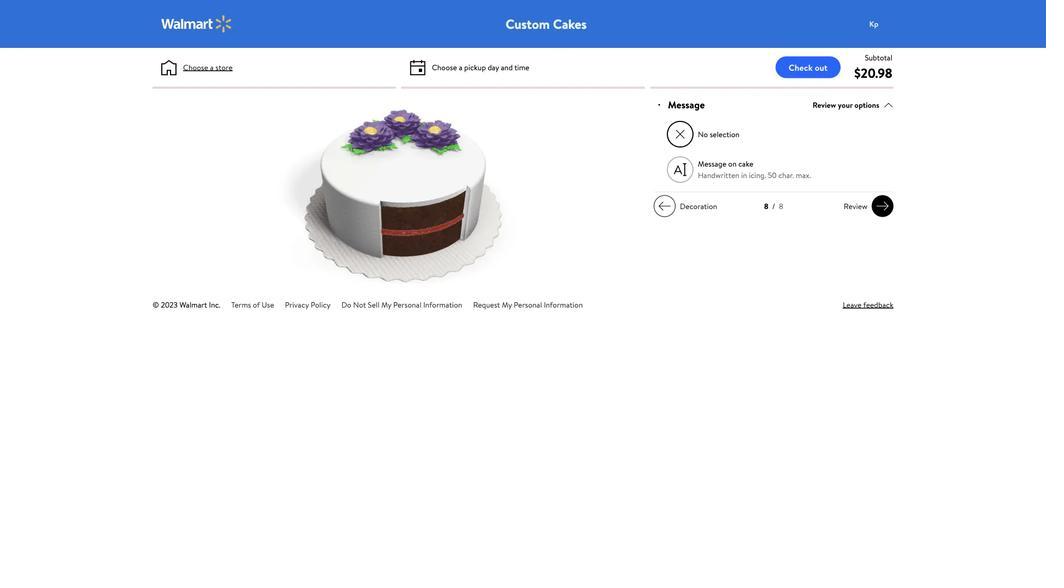 Task type: vqa. For each thing, say whether or not it's contained in the screenshot.
AND at the left of the page
yes



Task type: describe. For each thing, give the bounding box(es) containing it.
8 / 8
[[764, 201, 784, 212]]

privacy
[[285, 300, 309, 310]]

1 my from the left
[[382, 300, 392, 310]]

2 8 from the left
[[779, 201, 784, 212]]

1 information from the left
[[423, 300, 462, 310]]

decoration
[[680, 201, 717, 212]]

handwritten
[[698, 170, 740, 181]]

and
[[501, 62, 513, 72]]

privacy policy
[[285, 300, 331, 310]]

review your options element
[[813, 99, 880, 111]]

subtotal $20.98
[[855, 52, 893, 82]]

feedback
[[864, 300, 894, 310]]

do not sell my personal information link
[[342, 300, 462, 310]]

leave feedback
[[843, 300, 894, 310]]

custom cakes
[[506, 15, 587, 33]]

terms of use link
[[231, 300, 274, 310]]

leave feedback button
[[843, 299, 894, 311]]

no selection
[[698, 129, 740, 140]]

request
[[473, 300, 500, 310]]

choose a store
[[183, 62, 233, 72]]

selection
[[710, 129, 740, 140]]

pickup
[[464, 62, 486, 72]]

choose a store link
[[183, 62, 233, 73]]

check
[[789, 61, 813, 73]]

char.
[[779, 170, 794, 181]]

subtotal
[[865, 52, 893, 63]]

2023
[[161, 300, 178, 310]]

choose a pickup day and time
[[432, 62, 530, 72]]

options
[[855, 100, 880, 110]]

icing.
[[749, 170, 766, 181]]

kp
[[870, 18, 879, 29]]

check out button
[[776, 56, 841, 78]]

1 8 from the left
[[764, 201, 769, 212]]

request my personal information
[[473, 300, 583, 310]]

icon for continue arrow image inside review link
[[876, 200, 890, 213]]

review your options link
[[813, 98, 894, 112]]

your
[[838, 100, 853, 110]]

/
[[773, 201, 775, 212]]

decoration link
[[654, 195, 722, 217]]

1 personal from the left
[[393, 300, 422, 310]]

custom
[[506, 15, 550, 33]]

request my personal information link
[[473, 300, 583, 310]]

© 2023 walmart inc.
[[153, 300, 221, 310]]

2 personal from the left
[[514, 300, 542, 310]]

privacy policy link
[[285, 300, 331, 310]]

review for review your options
[[813, 100, 836, 110]]

back to walmart.com image
[[161, 15, 232, 33]]



Task type: locate. For each thing, give the bounding box(es) containing it.
do
[[342, 300, 351, 310]]

1 icon for continue arrow image from the left
[[658, 200, 672, 213]]

of
[[253, 300, 260, 310]]

store
[[216, 62, 233, 72]]

review link
[[840, 195, 894, 217]]

8 right /
[[779, 201, 784, 212]]

time
[[515, 62, 530, 72]]

cake
[[739, 159, 754, 169]]

remove image
[[675, 128, 687, 140]]

leave
[[843, 300, 862, 310]]

walmart
[[180, 300, 207, 310]]

1 horizontal spatial information
[[544, 300, 583, 310]]

8 left /
[[764, 201, 769, 212]]

0 horizontal spatial review
[[813, 100, 836, 110]]

choose left pickup
[[432, 62, 457, 72]]

©
[[153, 300, 159, 310]]

2 icon for continue arrow image from the left
[[876, 200, 890, 213]]

on
[[729, 159, 737, 169]]

policy
[[311, 300, 331, 310]]

my
[[382, 300, 392, 310], [502, 300, 512, 310]]

0 vertical spatial review
[[813, 100, 836, 110]]

my right sell
[[382, 300, 392, 310]]

cakes
[[553, 15, 587, 33]]

choose for choose a store
[[183, 62, 208, 72]]

message for message
[[668, 98, 705, 112]]

1 horizontal spatial review
[[844, 201, 868, 212]]

message
[[668, 98, 705, 112], [698, 159, 727, 169]]

1 horizontal spatial a
[[459, 62, 463, 72]]

0 horizontal spatial my
[[382, 300, 392, 310]]

1 horizontal spatial icon for continue arrow image
[[876, 200, 890, 213]]

a for pickup
[[459, 62, 463, 72]]

1 vertical spatial message
[[698, 159, 727, 169]]

1 horizontal spatial my
[[502, 300, 512, 310]]

$20.98
[[855, 64, 893, 82]]

not
[[353, 300, 366, 310]]

message for message on cake handwritten in icing. 50 char. max.
[[698, 159, 727, 169]]

choose for choose a pickup day and time
[[432, 62, 457, 72]]

message on cake handwritten in icing. 50 char. max.
[[698, 159, 811, 181]]

use
[[262, 300, 274, 310]]

icon for continue arrow image
[[658, 200, 672, 213], [876, 200, 890, 213]]

choose left store
[[183, 62, 208, 72]]

0 horizontal spatial icon for continue arrow image
[[658, 200, 672, 213]]

choose
[[183, 62, 208, 72], [432, 62, 457, 72]]

review
[[813, 100, 836, 110], [844, 201, 868, 212]]

8
[[764, 201, 769, 212], [779, 201, 784, 212]]

personal right request
[[514, 300, 542, 310]]

a left store
[[210, 62, 214, 72]]

a for store
[[210, 62, 214, 72]]

1 a from the left
[[210, 62, 214, 72]]

50
[[768, 170, 777, 181]]

no
[[698, 129, 708, 140]]

information
[[423, 300, 462, 310], [544, 300, 583, 310]]

check out
[[789, 61, 828, 73]]

0 vertical spatial message
[[668, 98, 705, 112]]

sell
[[368, 300, 380, 310]]

icon for continue arrow image inside decoration link
[[658, 200, 672, 213]]

max.
[[796, 170, 811, 181]]

terms of use
[[231, 300, 274, 310]]

1 horizontal spatial choose
[[432, 62, 457, 72]]

terms
[[231, 300, 251, 310]]

personal right sell
[[393, 300, 422, 310]]

message inside message on cake handwritten in icing. 50 char. max.
[[698, 159, 727, 169]]

out
[[815, 61, 828, 73]]

do not sell my personal information
[[342, 300, 462, 310]]

1 choose from the left
[[183, 62, 208, 72]]

0 horizontal spatial choose
[[183, 62, 208, 72]]

inc.
[[209, 300, 221, 310]]

2 my from the left
[[502, 300, 512, 310]]

0 horizontal spatial information
[[423, 300, 462, 310]]

message up the handwritten
[[698, 159, 727, 169]]

0 horizontal spatial a
[[210, 62, 214, 72]]

review for review
[[844, 201, 868, 212]]

2 a from the left
[[459, 62, 463, 72]]

day
[[488, 62, 499, 72]]

1 horizontal spatial personal
[[514, 300, 542, 310]]

up arrow image
[[884, 100, 894, 110]]

a left pickup
[[459, 62, 463, 72]]

in
[[742, 170, 747, 181]]

personal
[[393, 300, 422, 310], [514, 300, 542, 310]]

1 horizontal spatial 8
[[779, 201, 784, 212]]

2 choose from the left
[[432, 62, 457, 72]]

2 information from the left
[[544, 300, 583, 310]]

0 horizontal spatial personal
[[393, 300, 422, 310]]

0 horizontal spatial 8
[[764, 201, 769, 212]]

my right request
[[502, 300, 512, 310]]

a
[[210, 62, 214, 72], [459, 62, 463, 72]]

review your options
[[813, 100, 880, 110]]

message up remove image
[[668, 98, 705, 112]]

1 vertical spatial review
[[844, 201, 868, 212]]

kp button
[[863, 13, 907, 35]]



